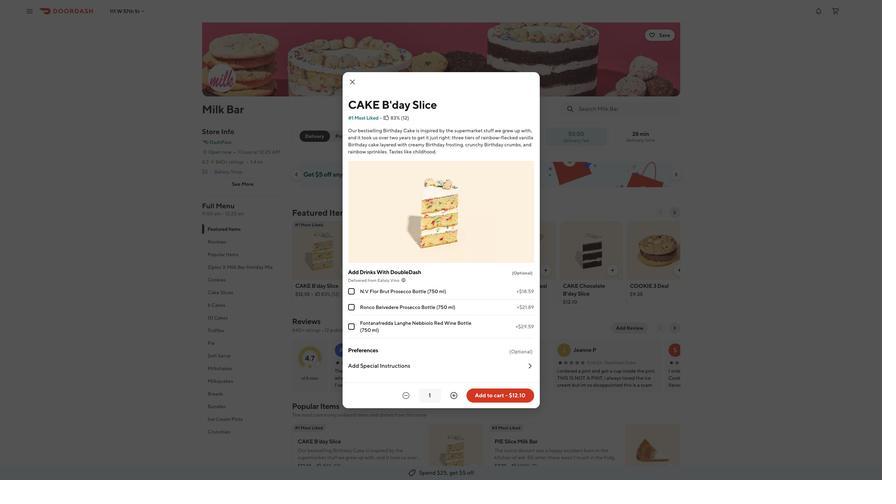 Task type: vqa. For each thing, say whether or not it's contained in the screenshot.
leftmost True
no



Task type: describe. For each thing, give the bounding box(es) containing it.
with
[[397, 142, 407, 147]]

truffles
[[208, 328, 224, 333]]

2 it from the left
[[426, 135, 429, 140]]

of inside our bestselling birthday cake is inspired by the supermarket stuff we grew up with, and it took us over two years to get it just right: three tiers of rainbow-flecked vanilla birthday cake layered with creamy birthday frosting, crunchy birthday crumbs, and rainbow sprinkles. tastes like childhood.
[[476, 135, 480, 140]]

#2
[[492, 425, 497, 431]]

spend
[[419, 470, 436, 476]]

add review
[[616, 325, 644, 331]]

store
[[202, 127, 220, 136]]

open menu image
[[25, 7, 34, 15]]

jeanne
[[573, 347, 592, 354]]

2 vertical spatial 83%
[[323, 463, 332, 469]]

1 vertical spatial get
[[449, 470, 458, 476]]

items inside popular items the most commonly ordered items and dishes from this store
[[320, 402, 339, 411]]

cakes for 6 cakes
[[212, 302, 225, 308]]

get inside our bestselling birthday cake is inspired by the supermarket stuff we grew up with, and it took us over two years to get it just right: three tiers of rainbow-flecked vanilla birthday cake layered with creamy birthday frosting, crunchy birthday crumbs, and rainbow sprinkles. tastes like childhood.
[[417, 135, 425, 140]]

creamy
[[408, 142, 425, 147]]

store.
[[427, 171, 442, 178]]

add for add special instructions
[[348, 363, 359, 369]]

ziploc x milk bar holiday mix button
[[202, 261, 284, 274]]

soft
[[208, 353, 217, 359]]

milk inside ziploc x milk bar holiday mix button
[[227, 264, 237, 270]]

0 horizontal spatial 4.7
[[202, 159, 209, 165]]

flor
[[370, 289, 379, 294]]

previous button of carousel image
[[658, 210, 663, 216]]

$$ • bakery shop
[[202, 169, 242, 175]]

cakes for 10 cakes
[[214, 315, 228, 321]]

add for add drinks with doubledash
[[348, 269, 359, 276]]

1 vertical spatial #1 most liked
[[295, 222, 323, 227]]

popular items
[[208, 252, 239, 257]]

6 cakes button
[[202, 299, 284, 312]]

cake 6" b'day $68.20
[[429, 283, 466, 297]]

reviews
[[345, 327, 362, 333]]

special
[[360, 363, 379, 369]]

soft serve cereal milk cup image
[[493, 221, 555, 280]]

1 horizontal spatial 100% (7)
[[518, 463, 537, 469]]

delivered from eataly vino image
[[401, 277, 406, 283]]

layered
[[380, 142, 396, 147]]

b'day inside dialog
[[382, 98, 410, 111]]

see
[[232, 181, 241, 187]]

0 horizontal spatial pie
[[362, 283, 371, 289]]

6
[[208, 302, 211, 308]]

2 vertical spatial 83% (12)
[[323, 463, 341, 469]]

store info
[[202, 127, 234, 136]]

3
[[653, 283, 656, 289]]

bakery
[[214, 169, 230, 175]]

Pickup radio
[[326, 131, 357, 142]]

a
[[339, 346, 344, 354]]

next button of carousel image
[[673, 172, 679, 177]]

1 horizontal spatial featured items
[[292, 208, 351, 218]]

see more button
[[202, 179, 283, 190]]

$9.35
[[630, 292, 643, 297]]

0 vertical spatial ratings
[[229, 159, 244, 165]]

cake chocolate b'day slice image
[[560, 221, 622, 280]]

save
[[659, 32, 670, 38]]

1 vertical spatial (12)
[[332, 292, 340, 297]]

1 vertical spatial prosecco
[[400, 304, 420, 310]]

time
[[645, 137, 655, 143]]

2 horizontal spatial and
[[523, 142, 532, 147]]

ice
[[208, 417, 214, 422]]

• doordash order for a
[[381, 360, 415, 366]]

right:
[[439, 135, 451, 140]]

delivery
[[305, 133, 324, 139]]

$$
[[202, 169, 208, 175]]

wine
[[444, 320, 456, 326]]

1 horizontal spatial add item to cart image
[[471, 467, 476, 472]]

get
[[303, 171, 314, 178]]

$68.20
[[429, 292, 446, 297]]

and inside popular items the most commonly ordered items and dishes from this store
[[370, 412, 378, 418]]

popular for popular items
[[208, 252, 225, 257]]

dashpass
[[210, 139, 232, 145]]

like
[[404, 149, 412, 154]]

Current quantity is 1 number field
[[423, 392, 437, 399]]

1 vertical spatial (750
[[436, 304, 447, 310]]

1 add item to cart image from the left
[[342, 268, 348, 273]]

closes
[[238, 149, 253, 155]]

0 horizontal spatial $5
[[315, 171, 323, 178]]

full
[[202, 202, 214, 210]]

#2 most liked
[[492, 425, 521, 431]]

bestselling
[[358, 128, 382, 133]]

more
[[386, 171, 400, 178]]

most down most in the bottom left of the page
[[301, 425, 311, 431]]

cookie 3 deal $9.35
[[630, 283, 669, 297]]

0 horizontal spatial of
[[302, 376, 305, 381]]

stars
[[309, 376, 318, 381]]

by
[[439, 128, 445, 133]]

• inside reviews 840+ ratings • 12 public reviews
[[321, 327, 323, 333]]

years
[[399, 135, 411, 140]]

next image
[[672, 325, 677, 331]]

at
[[254, 149, 258, 155]]

most right #2
[[498, 425, 509, 431]]

now
[[222, 149, 232, 155]]

add for add to cart - $12.10
[[475, 392, 486, 399]]

cake 6" b'day image
[[426, 221, 489, 280]]

ratings inside reviews 840+ ratings • 12 public reviews
[[305, 327, 320, 333]]

childhood.
[[413, 149, 437, 154]]

1 horizontal spatial cake b'day slice image
[[428, 424, 483, 479]]

1 vertical spatial 83%
[[321, 292, 331, 297]]

1 vertical spatial pie slice milk bar image
[[625, 424, 680, 479]]

1 horizontal spatial (7)
[[531, 463, 537, 469]]

0 vertical spatial 100%
[[386, 292, 399, 297]]

slice inside cake chocolate b'day slice $12.10
[[578, 291, 590, 297]]

1 vertical spatial $5
[[459, 470, 466, 476]]

2 doordash from the left
[[493, 360, 513, 366]]

cake b'day slice for $12.10
[[295, 283, 338, 289]]

liked down featured items heading
[[312, 222, 323, 227]]

1 horizontal spatial pie slice milk bar
[[495, 438, 538, 445]]

pie button
[[202, 337, 284, 350]]

1 vertical spatial pie
[[495, 438, 504, 445]]

milk bar
[[202, 102, 244, 116]]

Item Search search field
[[579, 105, 675, 113]]

soft serve cereal milk cup $7.70
[[496, 283, 547, 305]]

red
[[434, 320, 443, 326]]

10 cakes button
[[202, 312, 284, 324]]

cookies button
[[202, 274, 284, 286]]

0 horizontal spatial cake b'day slice image
[[292, 221, 355, 280]]

or
[[379, 171, 384, 178]]

pickup
[[335, 133, 351, 139]]

dishes
[[379, 412, 394, 418]]

any
[[333, 171, 343, 178]]

pie
[[208, 341, 215, 346]]

(12) inside 'cake b'day slice' dialog
[[401, 115, 409, 121]]

our bestselling birthday cake is inspired by the supermarket stuff we grew up with, and it took us over two years to get it just right: three tiers of rainbow-flecked vanilla birthday cake layered with creamy birthday frosting, crunchy birthday crumbs, and rainbow sprinkles. tastes like childhood.
[[348, 128, 533, 154]]

$25,
[[437, 470, 448, 476]]

birthday down rainbow-
[[484, 142, 503, 147]]

x
[[223, 264, 226, 270]]

close cake b'day slice image
[[348, 78, 357, 86]]

cake inside our bestselling birthday cake is inspired by the supermarket stuff we grew up with, and it took us over two years to get it just right: three tiers of rainbow-flecked vanilla birthday cake layered with creamy birthday frosting, crunchy birthday crumbs, and rainbow sprinkles. tastes like childhood.
[[403, 128, 415, 133]]

0 vertical spatial prosecco
[[390, 289, 411, 294]]

0 horizontal spatial off
[[324, 171, 332, 178]]

milkshakes button
[[202, 362, 284, 375]]

cake b'day slice dialog
[[342, 72, 540, 408]]

slice down commonly at the left bottom of page
[[329, 438, 341, 445]]

reviews for reviews
[[208, 239, 226, 245]]

delivered
[[348, 278, 367, 283]]

ml) inside fontanafredda langhe nebbiolo red wine bottle (750 ml)
[[372, 327, 379, 333]]

#1 most liked inside 'cake b'day slice' dialog
[[348, 115, 379, 121]]

1 horizontal spatial ml)
[[439, 289, 446, 294]]

order methods option group
[[299, 131, 357, 142]]

1 horizontal spatial 4.7
[[305, 354, 315, 362]]

2 vertical spatial #1
[[295, 425, 300, 431]]

liked down commonly at the left bottom of page
[[312, 425, 323, 431]]

fontanafredda langhe nebbiolo red wine bottle (750 ml)
[[360, 320, 471, 333]]

$25
[[367, 171, 378, 178]]

min
[[640, 131, 649, 137]]

2 vertical spatial (12)
[[333, 463, 341, 469]]

cake inside dialog
[[348, 98, 380, 111]]

slice down '#2 most liked'
[[505, 438, 516, 445]]

brut
[[380, 289, 389, 294]]

1 horizontal spatial 12:25
[[259, 149, 271, 155]]

1 vertical spatial review
[[513, 360, 528, 366]]

#1 inside 'cake b'day slice' dialog
[[348, 115, 354, 121]]

reviews for reviews 840+ ratings • 12 public reviews
[[292, 317, 321, 326]]

6"
[[446, 283, 451, 289]]

ordered
[[338, 412, 356, 418]]

the
[[446, 128, 453, 133]]

to inside our bestselling birthday cake is inspired by the supermarket stuff we grew up with, and it took us over two years to get it just right: three tiers of rainbow-flecked vanilla birthday cake layered with creamy birthday frosting, crunchy birthday crumbs, and rainbow sprinkles. tastes like childhood.
[[412, 135, 416, 140]]

slice inside dialog
[[412, 98, 437, 111]]

pints
[[231, 417, 243, 422]]

s
[[673, 346, 677, 354]]

0 vertical spatial (750
[[427, 289, 438, 294]]

28 min delivery time
[[626, 131, 655, 143]]

0 vertical spatial (7)
[[400, 292, 405, 297]]

vanilla
[[519, 135, 533, 140]]

12:25 inside 'full menu 9:00 am - 12:25 am'
[[225, 211, 237, 217]]

the
[[292, 412, 301, 418]]

0 horizontal spatial pie slice milk bar image
[[359, 221, 422, 280]]

milkshakes
[[208, 366, 232, 372]]

popular items the most commonly ordered items and dishes from this store
[[292, 402, 427, 418]]

is
[[416, 128, 419, 133]]

order inside group order button
[[383, 133, 396, 139]]

10
[[208, 315, 213, 321]]

none checkbox inside 'add drinks with doubledash' group
[[348, 304, 354, 310]]

ziploc x milk bar holiday mix
[[208, 264, 273, 270]]

notification bell image
[[814, 7, 823, 15]]

slice left the delivered
[[327, 283, 338, 289]]

1 vertical spatial of
[[360, 171, 366, 178]]

most inside 'cake b'day slice' dialog
[[354, 115, 366, 121]]

popular for popular items the most commonly ordered items and dishes from this store
[[292, 402, 319, 411]]

• doordash order for j
[[602, 360, 636, 366]]

cookies
[[208, 277, 226, 283]]

order for j
[[625, 360, 636, 366]]

0 horizontal spatial pie slice milk bar
[[362, 283, 405, 289]]

0 vertical spatial and
[[348, 135, 357, 140]]

+$18.59
[[517, 289, 534, 294]]

0 horizontal spatial 100% (7)
[[386, 292, 405, 297]]

info
[[221, 127, 234, 136]]

supermarket
[[454, 128, 483, 133]]

two
[[390, 135, 398, 140]]

review inside button
[[627, 325, 644, 331]]

1 vertical spatial (optional)
[[509, 349, 533, 354]]



Task type: locate. For each thing, give the bounding box(es) containing it.
3 doordash from the left
[[605, 360, 624, 366]]

j
[[562, 346, 566, 354]]

milk down '#2 most liked'
[[517, 438, 528, 445]]

#1 down featured items heading
[[295, 222, 300, 227]]

(optional) inside 'add drinks with doubledash' group
[[512, 270, 533, 276]]

• doordash order right 11/4/23
[[602, 360, 636, 366]]

1 horizontal spatial 100%
[[518, 463, 530, 469]]

of up crunchy
[[476, 135, 480, 140]]

soft
[[496, 283, 511, 289]]

most
[[354, 115, 366, 121], [301, 222, 311, 227], [301, 425, 311, 431], [498, 425, 509, 431]]

mix
[[265, 264, 273, 270]]

prosecco
[[390, 289, 411, 294], [400, 304, 420, 310]]

57th
[[123, 8, 134, 14]]

doordash for j
[[605, 360, 624, 366]]

(750 left 6"
[[427, 289, 438, 294]]

1 horizontal spatial of
[[360, 171, 366, 178]]

doordash right 7/23/22
[[383, 360, 403, 366]]

1 horizontal spatial pie
[[495, 438, 504, 445]]

popular up most in the bottom left of the page
[[292, 402, 319, 411]]

reviews
[[208, 239, 226, 245], [292, 317, 321, 326]]

liked inside 'cake b'day slice' dialog
[[366, 115, 379, 121]]

from inside 'add drinks with doubledash' group
[[368, 278, 377, 283]]

cake slices button
[[202, 286, 284, 299]]

cakes right 10
[[214, 315, 228, 321]]

1 vertical spatial bottle
[[421, 304, 435, 310]]

bottle right wine at the bottom of page
[[457, 320, 471, 326]]

1 vertical spatial from
[[368, 278, 377, 283]]

0 vertical spatial featured
[[292, 208, 328, 218]]

of left the $25 at the top left of the page
[[360, 171, 366, 178]]

add special instructions
[[348, 363, 410, 369]]

milk down soft
[[496, 291, 507, 297]]

three
[[452, 135, 464, 140]]

items
[[329, 208, 351, 218], [228, 226, 241, 232], [226, 252, 239, 257], [320, 402, 339, 411]]

slice down chocolate
[[578, 291, 590, 297]]

it left just
[[426, 135, 429, 140]]

ml) down fontanafredda
[[372, 327, 379, 333]]

cake up "6 cakes" in the left of the page
[[208, 290, 219, 295]]

1 horizontal spatial review
[[627, 325, 644, 331]]

- down menu
[[222, 211, 224, 217]]

0 horizontal spatial get
[[417, 135, 425, 140]]

100% (7) down vino
[[386, 292, 405, 297]]

to left cart in the bottom of the page
[[487, 392, 493, 399]]

1 vertical spatial 83% (12)
[[321, 292, 340, 297]]

milk left the delivered from eataly vino icon
[[385, 283, 396, 289]]

delivery inside 28 min delivery time
[[626, 137, 644, 143]]

p
[[593, 347, 596, 354]]

4.7 up of 5 stars
[[305, 354, 315, 362]]

12:25 right at
[[259, 149, 271, 155]]

doordash for a
[[383, 360, 403, 366]]

it
[[358, 135, 361, 140], [426, 135, 429, 140]]

100%
[[386, 292, 399, 297], [518, 463, 530, 469]]

2 vertical spatial from
[[395, 412, 405, 418]]

0 vertical spatial #1
[[348, 115, 354, 121]]

ml) up wine at the bottom of page
[[448, 304, 455, 310]]

add special instructions button
[[348, 357, 534, 376]]

0 horizontal spatial featured items
[[208, 226, 241, 232]]

delivery inside '$0.00 delivery fee'
[[563, 138, 581, 143]]

(optional) up • doordash review
[[509, 349, 533, 354]]

(750 down $68.20
[[436, 304, 447, 310]]

• doordash order right 7/23/22
[[381, 360, 415, 366]]

doubledash
[[390, 269, 421, 276]]

reviews inside button
[[208, 239, 226, 245]]

$7.70 for $7.70 •
[[495, 463, 506, 469]]

add item to cart image for cake
[[610, 268, 615, 273]]

from for items
[[395, 412, 405, 418]]

1 doordash from the left
[[383, 360, 403, 366]]

6 cakes
[[208, 302, 225, 308]]

of
[[476, 135, 480, 140], [360, 171, 366, 178], [302, 376, 305, 381]]

1 horizontal spatial -
[[505, 392, 508, 399]]

delivery left time
[[626, 137, 644, 143]]

fontanafredda
[[360, 320, 393, 326]]

add inside group
[[348, 269, 359, 276]]

• inside 'cake b'day slice' dialog
[[380, 115, 382, 121]]

0 vertical spatial pie
[[362, 283, 371, 289]]

add item to cart image
[[409, 268, 415, 273], [543, 268, 548, 273], [471, 467, 476, 472]]

0 vertical spatial 12:25
[[259, 149, 271, 155]]

birthday up rainbow
[[348, 142, 367, 147]]

doordash right 11/4/23
[[605, 360, 624, 366]]

eataly
[[377, 278, 390, 283]]

0 horizontal spatial review
[[513, 360, 528, 366]]

with,
[[521, 128, 532, 133]]

840+ down reviews link
[[292, 327, 304, 333]]

0 horizontal spatial ratings
[[229, 159, 244, 165]]

crunchy
[[465, 142, 483, 147]]

0 vertical spatial (optional)
[[512, 270, 533, 276]]

cookie 3 deal image
[[627, 221, 689, 280]]

tiers
[[465, 135, 475, 140]]

0 horizontal spatial it
[[358, 135, 361, 140]]

ratings up shop
[[229, 159, 244, 165]]

tastes
[[389, 149, 403, 154]]

111 w 57th st
[[110, 8, 140, 14]]

$12.10 inside add to cart - $12.10 button
[[509, 392, 525, 399]]

featured items heading
[[292, 207, 351, 218]]

None checkbox
[[348, 304, 354, 310]]

None checkbox
[[348, 288, 354, 295], [348, 323, 354, 330], [348, 288, 354, 295], [348, 323, 354, 330]]

vino
[[390, 278, 399, 283]]

add item to cart image up n.v flor brut prosecco bottle (750 ml)
[[409, 268, 415, 273]]

bar inside button
[[238, 264, 245, 270]]

soft serve button
[[202, 350, 284, 362]]

$12.10 inside cake chocolate b'day slice $12.10
[[563, 299, 577, 305]]

from for $5
[[401, 171, 414, 178]]

1 vertical spatial 840+
[[292, 327, 304, 333]]

1 horizontal spatial to
[[487, 392, 493, 399]]

am right 9:00 on the top of page
[[214, 211, 221, 217]]

this for $5
[[416, 171, 426, 178]]

0 vertical spatial pie slice milk bar image
[[359, 221, 422, 280]]

r
[[362, 347, 366, 354]]

1 vertical spatial featured items
[[208, 226, 241, 232]]

1 vertical spatial reviews
[[292, 317, 321, 326]]

#1 most liked down most in the bottom left of the page
[[295, 425, 323, 431]]

0 vertical spatial reviews
[[208, 239, 226, 245]]

2 add item to cart image from the left
[[610, 268, 615, 273]]

inspired
[[420, 128, 438, 133]]

0 vertical spatial (12)
[[401, 115, 409, 121]]

$5 right $25,
[[459, 470, 466, 476]]

cake b'day slice for #1 most liked
[[348, 98, 437, 111]]

83% (12) inside 'cake b'day slice' dialog
[[390, 115, 409, 121]]

and down our
[[348, 135, 357, 140]]

2 horizontal spatial ml)
[[448, 304, 455, 310]]

•
[[380, 115, 382, 121], [234, 149, 236, 155], [246, 159, 248, 165], [210, 169, 212, 175], [311, 292, 313, 297], [376, 292, 378, 297], [321, 327, 323, 333], [381, 360, 382, 366], [491, 360, 492, 366], [602, 360, 604, 366], [313, 463, 315, 469], [508, 463, 510, 469]]

12
[[324, 327, 329, 333]]

this inside popular items the most commonly ordered items and dishes from this store
[[406, 412, 414, 418]]

b'day inside cake 6" b'day $68.20
[[452, 283, 466, 289]]

0 vertical spatial 840+
[[216, 159, 228, 165]]

1 vertical spatial 100%
[[518, 463, 530, 469]]

see more
[[232, 181, 254, 187]]

milk right the x on the bottom of page
[[227, 264, 237, 270]]

this left store
[[406, 412, 414, 418]]

• doordash review
[[491, 360, 528, 366]]

$7.70 for $7.70
[[362, 292, 375, 297]]

from right more at the top of the page
[[401, 171, 414, 178]]

0 items, open order cart image
[[831, 7, 840, 15]]

order up layered
[[383, 133, 396, 139]]

cake up 'years'
[[403, 128, 415, 133]]

slice right n.v
[[372, 283, 384, 289]]

1 horizontal spatial reviews
[[292, 317, 321, 326]]

bundles button
[[202, 400, 284, 413]]

commonly
[[314, 412, 337, 418]]

12:25 down menu
[[225, 211, 237, 217]]

(optional) up serve
[[512, 270, 533, 276]]

0 vertical spatial this
[[416, 171, 426, 178]]

1 horizontal spatial and
[[370, 412, 378, 418]]

11/4/23
[[587, 360, 601, 366]]

get right $25,
[[449, 470, 458, 476]]

0 vertical spatial to
[[412, 135, 416, 140]]

birthday down just
[[426, 142, 445, 147]]

2 vertical spatial cake b'day slice
[[298, 438, 341, 445]]

previous button of carousel image
[[294, 172, 299, 177]]

and right items on the left
[[370, 412, 378, 418]]

milk inside soft serve cereal milk cup $7.70
[[496, 291, 507, 297]]

100% right $7.70 •
[[518, 463, 530, 469]]

0 horizontal spatial -
[[222, 211, 224, 217]]

840+ ratings •
[[216, 159, 248, 165]]

840+ up bakery
[[216, 159, 228, 165]]

w
[[117, 8, 122, 14]]

add item to cart image left $7.70 •
[[471, 467, 476, 472]]

Delivery radio
[[299, 131, 330, 142]]

stuff
[[484, 128, 494, 133]]

featured inside heading
[[292, 208, 328, 218]]

1 horizontal spatial ratings
[[305, 327, 320, 333]]

slices
[[220, 290, 233, 295]]

2 vertical spatial $7.70
[[495, 463, 506, 469]]

order
[[344, 171, 359, 178]]

next button of carousel image
[[672, 210, 677, 216]]

28
[[632, 131, 639, 137]]

1 delivery from the left
[[626, 137, 644, 143]]

bottle left $68.20
[[412, 289, 426, 294]]

get $5 off any order of $25 or more from this store.
[[303, 171, 442, 178]]

our
[[348, 128, 357, 133]]

0 horizontal spatial 12:25
[[225, 211, 237, 217]]

1 horizontal spatial pie slice milk bar image
[[625, 424, 680, 479]]

holiday
[[246, 264, 264, 270]]

add item to cart image up cereal at the right of the page
[[543, 268, 548, 273]]

#1 up our
[[348, 115, 354, 121]]

1 vertical spatial off
[[467, 470, 474, 476]]

store
[[415, 412, 427, 418]]

prosecco down n.v flor brut prosecco bottle (750 ml)
[[400, 304, 420, 310]]

#1 most liked up bestselling
[[348, 115, 379, 121]]

reviews inside reviews 840+ ratings • 12 public reviews
[[292, 317, 321, 326]]

1 • doordash order from the left
[[381, 360, 415, 366]]

it left took
[[358, 135, 361, 140]]

#1 most liked down featured items heading
[[295, 222, 323, 227]]

1 vertical spatial and
[[523, 142, 532, 147]]

2 vertical spatial #1 most liked
[[295, 425, 323, 431]]

2 horizontal spatial doordash
[[605, 360, 624, 366]]

0 vertical spatial review
[[627, 325, 644, 331]]

83% up reviews 840+ ratings • 12 public reviews
[[321, 292, 331, 297]]

0 vertical spatial cakes
[[212, 302, 225, 308]]

1 vertical spatial 12:25
[[225, 211, 237, 217]]

add item to cart image for pie slice milk bar
[[409, 268, 415, 273]]

$7.70 •
[[495, 463, 510, 469]]

n.v flor brut prosecco bottle (750 ml)
[[360, 289, 446, 294]]

0 vertical spatial ml)
[[439, 289, 446, 294]]

(750 inside fontanafredda langhe nebbiolo red wine bottle (750 ml)
[[360, 327, 371, 333]]

1 horizontal spatial • doordash order
[[602, 360, 636, 366]]

0 horizontal spatial 100%
[[386, 292, 399, 297]]

2 vertical spatial (750
[[360, 327, 371, 333]]

cake inside cake chocolate b'day slice $12.10
[[563, 283, 578, 289]]

0 vertical spatial pie slice milk bar
[[362, 283, 405, 289]]

public
[[330, 327, 344, 333]]

83% right $12.10 •
[[323, 463, 332, 469]]

items inside popular items button
[[226, 252, 239, 257]]

9:00
[[202, 211, 213, 217]]

0 horizontal spatial add item to cart image
[[409, 268, 415, 273]]

4.7
[[202, 159, 209, 165], [305, 354, 315, 362]]

2 am from the left
[[238, 211, 245, 217]]

0 vertical spatial cake b'day slice
[[348, 98, 437, 111]]

st
[[135, 8, 140, 14]]

ratings down reviews link
[[305, 327, 320, 333]]

cakes inside button
[[214, 315, 228, 321]]

0 vertical spatial off
[[324, 171, 332, 178]]

pie down #2
[[495, 438, 504, 445]]

order up decrease quantity by 1 image
[[403, 360, 415, 366]]

truffles button
[[202, 324, 284, 337]]

1 horizontal spatial order
[[403, 360, 415, 366]]

-
[[222, 211, 224, 217], [505, 392, 508, 399]]

cakes inside button
[[212, 302, 225, 308]]

milk up the store
[[202, 102, 224, 116]]

(7) up the ronco belvedere prosecco bottle (750 ml)
[[400, 292, 405, 297]]

1 vertical spatial 100% (7)
[[518, 463, 537, 469]]

instructions
[[380, 363, 410, 369]]

decrease quantity by 1 image
[[402, 391, 410, 400]]

7/23/22
[[364, 360, 380, 366]]

83% (12) right $12.10 •
[[323, 463, 341, 469]]

1 vertical spatial cakes
[[214, 315, 228, 321]]

0 vertical spatial $5
[[315, 171, 323, 178]]

most up our
[[354, 115, 366, 121]]

of left 5
[[302, 376, 305, 381]]

83% up two
[[390, 115, 400, 121]]

bottle
[[412, 289, 426, 294], [421, 304, 435, 310], [457, 320, 471, 326]]

1 vertical spatial -
[[505, 392, 508, 399]]

add item to cart image
[[342, 268, 348, 273], [610, 268, 615, 273], [677, 268, 682, 273]]

pie down the drinks
[[362, 283, 371, 289]]

1 vertical spatial 4.7
[[305, 354, 315, 362]]

83% inside 'cake b'day slice' dialog
[[390, 115, 400, 121]]

we
[[495, 128, 501, 133]]

0 horizontal spatial delivery
[[563, 138, 581, 143]]

1 vertical spatial $7.70
[[496, 299, 508, 305]]

liked up bestselling
[[366, 115, 379, 121]]

83% (12) up 'years'
[[390, 115, 409, 121]]

cart
[[494, 392, 504, 399]]

2 • doordash order from the left
[[602, 360, 636, 366]]

$5 right get
[[315, 171, 323, 178]]

ml) up red
[[439, 289, 446, 294]]

0 vertical spatial get
[[417, 135, 425, 140]]

jeanne p
[[573, 347, 596, 354]]

nebbiolo
[[412, 320, 433, 326]]

this for items
[[406, 412, 414, 418]]

add item to cart image for cookie
[[677, 268, 682, 273]]

b'day inside cake chocolate b'day slice $12.10
[[563, 291, 577, 297]]

1 vertical spatial featured
[[208, 226, 227, 232]]

popular up ziploc
[[208, 252, 225, 257]]

$7.70 inside soft serve cereal milk cup $7.70
[[496, 299, 508, 305]]

cake b'day slice inside 'cake b'day slice' dialog
[[348, 98, 437, 111]]

cake inside button
[[208, 290, 219, 295]]

- inside 'full menu 9:00 am - 12:25 am'
[[222, 211, 224, 217]]

1 vertical spatial cake b'day slice
[[295, 283, 338, 289]]

0 vertical spatial #1 most liked
[[348, 115, 379, 121]]

most down featured items heading
[[301, 222, 311, 227]]

increase quantity by 1 image
[[449, 391, 458, 400]]

- inside button
[[505, 392, 508, 399]]

(12) right $12.10 •
[[333, 463, 341, 469]]

0 horizontal spatial 840+
[[216, 159, 228, 165]]

off right $25,
[[467, 470, 474, 476]]

add for add review
[[616, 325, 626, 331]]

cake inside cake 6" b'day $68.20
[[429, 283, 445, 289]]

add inside button
[[348, 363, 359, 369]]

2 vertical spatial ml)
[[372, 327, 379, 333]]

order down the add review button
[[625, 360, 636, 366]]

items inside featured items heading
[[329, 208, 351, 218]]

- right cart in the bottom of the page
[[505, 392, 508, 399]]

100% (7) right $7.70 •
[[518, 463, 537, 469]]

1 vertical spatial cake
[[208, 290, 219, 295]]

100% up belvedere
[[386, 292, 399, 297]]

1 am from the left
[[214, 211, 221, 217]]

rainbow
[[348, 149, 366, 154]]

us
[[373, 135, 378, 140]]

popular inside popular items the most commonly ordered items and dishes from this store
[[292, 402, 319, 411]]

liked right #2
[[509, 425, 521, 431]]

bottle down $68.20
[[421, 304, 435, 310]]

0 vertical spatial from
[[401, 171, 414, 178]]

add drinks with doubledash group
[[348, 269, 534, 338]]

birthday up two
[[383, 128, 402, 133]]

$0.00 delivery fee
[[563, 130, 589, 143]]

840+
[[216, 159, 228, 165], [292, 327, 304, 333]]

pie slice milk bar image
[[359, 221, 422, 280], [625, 424, 680, 479]]

0 vertical spatial 83%
[[390, 115, 400, 121]]

$5
[[315, 171, 323, 178], [459, 470, 466, 476]]

$12.10 •
[[298, 463, 315, 469]]

slice up inspired
[[412, 98, 437, 111]]

#1 most liked
[[348, 115, 379, 121], [295, 222, 323, 227], [295, 425, 323, 431]]

2 delivery from the left
[[563, 138, 581, 143]]

1 horizontal spatial cake
[[403, 128, 415, 133]]

cake b'day slice image
[[292, 221, 355, 280], [428, 424, 483, 479]]

add item to cart image for soft serve cereal milk cup
[[543, 268, 548, 273]]

0 horizontal spatial to
[[412, 135, 416, 140]]

(7) right $7.70 •
[[531, 463, 537, 469]]

slice
[[412, 98, 437, 111], [327, 283, 338, 289], [372, 283, 384, 289], [578, 291, 590, 297], [329, 438, 341, 445], [505, 438, 516, 445]]

to
[[412, 135, 416, 140], [487, 392, 493, 399]]

with
[[377, 269, 389, 276]]

from right dishes
[[395, 412, 405, 418]]

#1 down the
[[295, 425, 300, 431]]

3 add item to cart image from the left
[[677, 268, 682, 273]]

milk bar image
[[202, 23, 680, 96], [208, 65, 235, 92]]

+$29.59
[[516, 324, 534, 329]]

1 horizontal spatial $5
[[459, 470, 466, 476]]

to up creamy
[[412, 135, 416, 140]]

doordash up add to cart - $12.10
[[493, 360, 513, 366]]

0 horizontal spatial ml)
[[372, 327, 379, 333]]

83% (12) up reviews 840+ ratings • 12 public reviews
[[321, 292, 340, 297]]

bottle inside fontanafredda langhe nebbiolo red wine bottle (750 ml)
[[457, 320, 471, 326]]

from inside popular items the most commonly ordered items and dishes from this store
[[395, 412, 405, 418]]

1 horizontal spatial it
[[426, 135, 429, 140]]

2 horizontal spatial of
[[476, 135, 480, 140]]

1 vertical spatial #1
[[295, 222, 300, 227]]

this left store.
[[416, 171, 426, 178]]

4.7 up $$
[[202, 159, 209, 165]]

reviews 840+ ratings • 12 public reviews
[[292, 317, 362, 333]]

0 vertical spatial popular
[[208, 252, 225, 257]]

previous image
[[658, 325, 663, 331]]

took
[[362, 135, 372, 140]]

840+ inside reviews 840+ ratings • 12 public reviews
[[292, 327, 304, 333]]

delivery down $0.00
[[563, 138, 581, 143]]

and down vanilla
[[523, 142, 532, 147]]

order for a
[[403, 360, 415, 366]]

0 vertical spatial bottle
[[412, 289, 426, 294]]

1 it from the left
[[358, 135, 361, 140]]

10 cakes
[[208, 315, 228, 321]]

1 vertical spatial ratings
[[305, 327, 320, 333]]

delivered from eataly vino
[[348, 278, 399, 283]]

2 vertical spatial of
[[302, 376, 305, 381]]

to inside button
[[487, 392, 493, 399]]

0 horizontal spatial (7)
[[400, 292, 405, 297]]

1 vertical spatial to
[[487, 392, 493, 399]]

add drinks with doubledash
[[348, 269, 421, 276]]

prosecco down the delivered from eataly vino icon
[[390, 289, 411, 294]]

belvedere
[[376, 304, 399, 310]]

popular inside button
[[208, 252, 225, 257]]

0 horizontal spatial cake
[[208, 290, 219, 295]]



